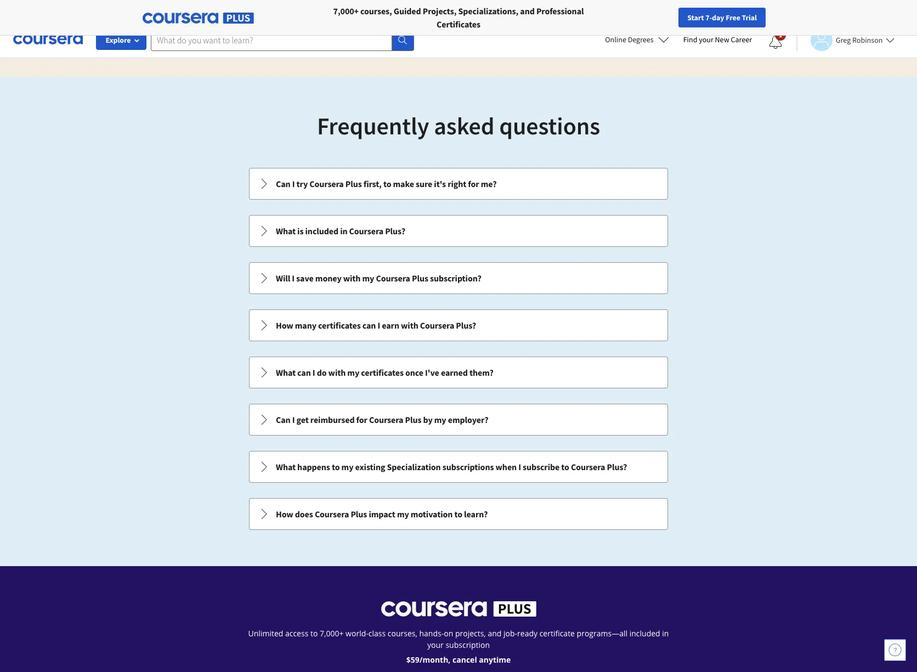 Task type: vqa. For each thing, say whether or not it's contained in the screenshot.
Subscription?
yes



Task type: describe. For each thing, give the bounding box(es) containing it.
happens
[[297, 461, 330, 472]]

7,000+ courses, guided projects, specializations, and professional certificates
[[333, 5, 584, 30]]

what happens to my existing specialization subscriptions when i subscribe to coursera plus? button
[[250, 452, 668, 482]]

when
[[496, 461, 517, 472]]

specialization
[[387, 461, 441, 472]]

7-
[[706, 13, 712, 22]]

plus? inside dropdown button
[[607, 461, 627, 472]]

me?
[[481, 178, 497, 189]]

career
[[731, 35, 752, 44]]

frequently
[[317, 111, 429, 141]]

plus? inside 'dropdown button'
[[456, 320, 476, 331]]

my for coursera
[[362, 273, 374, 284]]

how does coursera plus impact my motivation to learn? button
[[250, 499, 668, 529]]

sure
[[416, 178, 433, 189]]

explore button
[[96, 30, 147, 50]]

coursera image
[[13, 31, 83, 48]]

certificate
[[540, 628, 575, 639]]

your inside unlimited access to 7,000+ world-class courses, hands-on projects, and job-ready certificate programs—all included in your subscription $59 /month, cancel anytime
[[427, 640, 444, 650]]

find your new career
[[683, 35, 752, 44]]

plus inside dropdown button
[[412, 273, 428, 284]]

i left do
[[313, 367, 315, 378]]

online degrees
[[605, 35, 654, 44]]

robinson
[[853, 35, 883, 45]]

will i save money with my coursera plus subscription?
[[276, 273, 482, 284]]

asked
[[434, 111, 495, 141]]

job-
[[504, 628, 517, 639]]

greg robinson
[[836, 35, 883, 45]]

with for coursera
[[343, 273, 361, 284]]

learn?
[[464, 509, 488, 520]]

coursera inside what is included in coursera plus? dropdown button
[[349, 226, 384, 236]]

coursera inside 'how many certificates can i earn with coursera plus?' 'dropdown button'
[[420, 320, 454, 331]]

it's
[[434, 178, 446, 189]]

universities
[[176, 5, 219, 16]]

with for certificates
[[328, 367, 346, 378]]

subscription
[[446, 640, 490, 650]]

how many certificates can i earn with coursera plus?
[[276, 320, 476, 331]]

plus? inside dropdown button
[[385, 226, 405, 236]]

my left existing
[[342, 461, 354, 472]]

can i get reimbursed for coursera plus by my employer?
[[276, 414, 489, 425]]

money
[[315, 273, 342, 284]]

for for governments
[[237, 5, 249, 16]]

i left try
[[292, 178, 295, 189]]

can i get reimbursed for coursera plus by my employer? button
[[250, 404, 668, 435]]

once
[[405, 367, 424, 378]]

i've
[[425, 367, 439, 378]]

what for what is included in coursera plus?
[[276, 226, 296, 236]]

day
[[712, 13, 725, 22]]

how many certificates can i earn with coursera plus? button
[[250, 310, 668, 341]]

degrees
[[628, 35, 654, 44]]

start 7-day free trial button
[[679, 8, 766, 27]]

$59
[[406, 655, 420, 665]]

what can i do with my certificates once i've earned them?
[[276, 367, 494, 378]]

courses, inside 7,000+ courses, guided projects, specializations, and professional certificates
[[361, 5, 392, 16]]

professional
[[537, 5, 584, 16]]

certificates
[[437, 19, 481, 30]]

governments
[[251, 5, 300, 16]]

i right the will
[[292, 273, 295, 284]]

frequently asked questions
[[317, 111, 600, 141]]

in inside unlimited access to 7,000+ world-class courses, hands-on projects, and job-ready certificate programs—all included in your subscription $59 /month, cancel anytime
[[662, 628, 669, 639]]

projects,
[[423, 5, 457, 16]]

what happens to my existing specialization subscriptions when i subscribe to coursera plus?
[[276, 461, 627, 472]]

world-
[[346, 628, 369, 639]]

specializations,
[[458, 5, 519, 16]]

how for how many certificates can i earn with coursera plus?
[[276, 320, 293, 331]]

coursera plus image for 7,000+ courses, guided projects, specializations, and professional certificates
[[143, 13, 254, 24]]

What do you want to learn? text field
[[151, 29, 392, 51]]

can i try coursera plus first, to make sure it's right for me? button
[[250, 168, 668, 199]]

unlimited
[[248, 628, 283, 639]]

start 7-day free trial
[[688, 13, 757, 22]]

1
[[779, 31, 783, 39]]

plus left first,
[[346, 178, 362, 189]]

banner navigation
[[9, 0, 309, 22]]

to right happens
[[332, 461, 340, 472]]

anytime
[[479, 655, 511, 665]]

them?
[[470, 367, 494, 378]]

greg robinson button
[[797, 29, 895, 51]]

earn
[[382, 320, 399, 331]]

online degrees button
[[597, 27, 678, 52]]

and inside 7,000+ courses, guided projects, specializations, and professional certificates
[[520, 5, 535, 16]]

explore
[[106, 35, 131, 45]]

right
[[448, 178, 467, 189]]

by
[[423, 414, 433, 425]]

to right subscribe
[[561, 461, 569, 472]]

access
[[285, 628, 309, 639]]

my for certificates
[[348, 367, 360, 378]]

greg
[[836, 35, 851, 45]]

ready
[[517, 628, 538, 639]]

class
[[369, 628, 386, 639]]

for universities
[[162, 5, 219, 16]]

included inside dropdown button
[[305, 226, 339, 236]]

get
[[297, 414, 309, 425]]

new
[[715, 35, 730, 44]]

existing
[[355, 461, 385, 472]]

coursera inside will i save money with my coursera plus subscription? dropdown button
[[376, 273, 410, 284]]

my for motivation
[[397, 509, 409, 520]]



Task type: locate. For each thing, give the bounding box(es) containing it.
0 vertical spatial your
[[699, 35, 714, 44]]

1 vertical spatial your
[[427, 640, 444, 650]]

1 vertical spatial can
[[276, 414, 291, 425]]

1 horizontal spatial for
[[237, 5, 249, 16]]

certificates inside 'dropdown button'
[[318, 320, 361, 331]]

1 horizontal spatial in
[[662, 628, 669, 639]]

subscriptions
[[443, 461, 494, 472]]

reimbursed
[[310, 414, 355, 425]]

1 vertical spatial included
[[630, 628, 660, 639]]

0 horizontal spatial can
[[297, 367, 311, 378]]

what can i do with my certificates once i've earned them? button
[[250, 357, 668, 388]]

for
[[468, 178, 479, 189], [356, 414, 368, 425]]

impact
[[369, 509, 396, 520]]

for for universities
[[162, 5, 174, 16]]

how for how does coursera plus impact my motivation to learn?
[[276, 509, 293, 520]]

can inside dropdown button
[[297, 367, 311, 378]]

save
[[296, 273, 314, 284]]

certificates
[[318, 320, 361, 331], [361, 367, 404, 378]]

1 horizontal spatial included
[[630, 628, 660, 639]]

hands-
[[419, 628, 444, 639]]

in inside dropdown button
[[340, 226, 348, 236]]

to right first,
[[383, 178, 391, 189]]

courses, left guided
[[361, 5, 392, 16]]

0 vertical spatial courses,
[[361, 5, 392, 16]]

0 vertical spatial can
[[276, 178, 291, 189]]

what left do
[[276, 367, 296, 378]]

is
[[297, 226, 304, 236]]

certificates right the many
[[318, 320, 361, 331]]

1 horizontal spatial coursera plus image
[[381, 601, 536, 617]]

0 vertical spatial in
[[340, 226, 348, 236]]

my right money
[[362, 273, 374, 284]]

2 for from the left
[[237, 5, 249, 16]]

how inside 'dropdown button'
[[276, 320, 293, 331]]

your right find
[[699, 35, 714, 44]]

0 horizontal spatial your
[[427, 640, 444, 650]]

coursera down first,
[[349, 226, 384, 236]]

1 vertical spatial can
[[297, 367, 311, 378]]

to
[[383, 178, 391, 189], [332, 461, 340, 472], [561, 461, 569, 472], [455, 509, 463, 520], [311, 628, 318, 639]]

coursera right subscribe
[[571, 461, 605, 472]]

can i try coursera plus first, to make sure it's right for me?
[[276, 178, 497, 189]]

can left do
[[297, 367, 311, 378]]

can inside 'dropdown button'
[[363, 320, 376, 331]]

what inside dropdown button
[[276, 367, 296, 378]]

list containing can i try coursera plus first, to make sure it's right for me?
[[248, 167, 669, 531]]

what left happens
[[276, 461, 296, 472]]

included right programs—all
[[630, 628, 660, 639]]

with right do
[[328, 367, 346, 378]]

0 vertical spatial for
[[468, 178, 479, 189]]

programs—all
[[577, 628, 628, 639]]

subscription?
[[430, 273, 482, 284]]

can left get
[[276, 414, 291, 425]]

2 can from the top
[[276, 414, 291, 425]]

2 horizontal spatial plus?
[[607, 461, 627, 472]]

2 how from the top
[[276, 509, 293, 520]]

courses, inside unlimited access to 7,000+ world-class courses, hands-on projects, and job-ready certificate programs—all included in your subscription $59 /month, cancel anytime
[[388, 628, 417, 639]]

courses, right class
[[388, 628, 417, 639]]

certificates left 'once'
[[361, 367, 404, 378]]

coursera up earn
[[376, 273, 410, 284]]

what left is
[[276, 226, 296, 236]]

for left "universities"
[[162, 5, 174, 16]]

0 vertical spatial plus?
[[385, 226, 405, 236]]

with inside 'how many certificates can i earn with coursera plus?' 'dropdown button'
[[401, 320, 419, 331]]

1 horizontal spatial and
[[520, 5, 535, 16]]

0 horizontal spatial included
[[305, 226, 339, 236]]

0 horizontal spatial coursera plus image
[[143, 13, 254, 24]]

2 vertical spatial plus?
[[607, 461, 627, 472]]

employer?
[[448, 414, 489, 425]]

what is included in coursera plus?
[[276, 226, 405, 236]]

0 horizontal spatial for
[[356, 414, 368, 425]]

try
[[297, 178, 308, 189]]

can for can i try coursera plus first, to make sure it's right for me?
[[276, 178, 291, 189]]

None search field
[[151, 29, 414, 51]]

2 vertical spatial with
[[328, 367, 346, 378]]

0 vertical spatial coursera plus image
[[143, 13, 254, 24]]

how
[[276, 320, 293, 331], [276, 509, 293, 520]]

my right impact
[[397, 509, 409, 520]]

to right access
[[311, 628, 318, 639]]

7,000+ inside 7,000+ courses, guided projects, specializations, and professional certificates
[[333, 5, 359, 16]]

will
[[276, 273, 290, 284]]

show notifications image
[[769, 36, 782, 49]]

coursera inside what happens to my existing specialization subscriptions when i subscribe to coursera plus? dropdown button
[[571, 461, 605, 472]]

help center image
[[889, 644, 902, 657]]

0 horizontal spatial plus?
[[385, 226, 405, 236]]

to inside unlimited access to 7,000+ world-class courses, hands-on projects, and job-ready certificate programs—all included in your subscription $59 /month, cancel anytime
[[311, 628, 318, 639]]

certificates inside dropdown button
[[361, 367, 404, 378]]

included inside unlimited access to 7,000+ world-class courses, hands-on projects, and job-ready certificate programs—all included in your subscription $59 /month, cancel anytime
[[630, 628, 660, 639]]

1 horizontal spatial plus?
[[456, 320, 476, 331]]

with inside will i save money with my coursera plus subscription? dropdown button
[[343, 273, 361, 284]]

will i save money with my coursera plus subscription? button
[[250, 263, 668, 294]]

my right by
[[434, 414, 446, 425]]

earned
[[441, 367, 468, 378]]

start
[[688, 13, 704, 22]]

2 vertical spatial what
[[276, 461, 296, 472]]

trial
[[742, 13, 757, 22]]

1 vertical spatial with
[[401, 320, 419, 331]]

how inside dropdown button
[[276, 509, 293, 520]]

0 vertical spatial how
[[276, 320, 293, 331]]

for
[[162, 5, 174, 16], [237, 5, 249, 16]]

projects,
[[455, 628, 486, 639]]

on
[[444, 628, 453, 639]]

guided
[[394, 5, 421, 16]]

0 vertical spatial what
[[276, 226, 296, 236]]

unlimited access to 7,000+ world-class courses, hands-on projects, and job-ready certificate programs—all included in your subscription $59 /month, cancel anytime
[[248, 628, 669, 665]]

plus left impact
[[351, 509, 367, 520]]

how does coursera plus impact my motivation to learn?
[[276, 509, 488, 520]]

can left earn
[[363, 320, 376, 331]]

and left professional
[[520, 5, 535, 16]]

and inside unlimited access to 7,000+ world-class courses, hands-on projects, and job-ready certificate programs—all included in your subscription $59 /month, cancel anytime
[[488, 628, 502, 639]]

coursera inside the can i try coursera plus first, to make sure it's right for me? dropdown button
[[310, 178, 344, 189]]

your
[[699, 35, 714, 44], [427, 640, 444, 650]]

motivation
[[411, 509, 453, 520]]

how left the many
[[276, 320, 293, 331]]

how left "does"
[[276, 509, 293, 520]]

coursera plus image for unlimited access to 7,000+ world-class courses, hands-on projects, and job-ready certificate programs—all included in your subscription
[[381, 601, 536, 617]]

make
[[393, 178, 414, 189]]

1 vertical spatial 7,000+
[[320, 628, 344, 639]]

0 vertical spatial and
[[520, 5, 535, 16]]

can left try
[[276, 178, 291, 189]]

1 vertical spatial plus?
[[456, 320, 476, 331]]

0 vertical spatial can
[[363, 320, 376, 331]]

1 how from the top
[[276, 320, 293, 331]]

coursera right earn
[[420, 320, 454, 331]]

coursera inside can i get reimbursed for coursera plus by my employer? dropdown button
[[369, 414, 404, 425]]

1 can from the top
[[276, 178, 291, 189]]

find your new career link
[[678, 33, 758, 47]]

with
[[343, 273, 361, 284], [401, 320, 419, 331], [328, 367, 346, 378]]

1 vertical spatial certificates
[[361, 367, 404, 378]]

for governments
[[237, 5, 300, 16]]

1 vertical spatial coursera plus image
[[381, 601, 536, 617]]

0 vertical spatial 7,000+
[[333, 5, 359, 16]]

with right earn
[[401, 320, 419, 331]]

7,000+ inside unlimited access to 7,000+ world-class courses, hands-on projects, and job-ready certificate programs—all included in your subscription $59 /month, cancel anytime
[[320, 628, 344, 639]]

coursera left by
[[369, 414, 404, 425]]

1 vertical spatial how
[[276, 509, 293, 520]]

for left governments on the top left of page
[[237, 5, 249, 16]]

/month,
[[420, 655, 451, 665]]

businesses link
[[86, 0, 149, 22]]

1 horizontal spatial can
[[363, 320, 376, 331]]

1 what from the top
[[276, 226, 296, 236]]

0 horizontal spatial certificates
[[318, 320, 361, 331]]

1 vertical spatial courses,
[[388, 628, 417, 639]]

1 vertical spatial and
[[488, 628, 502, 639]]

i left earn
[[378, 320, 380, 331]]

1 vertical spatial in
[[662, 628, 669, 639]]

i
[[292, 178, 295, 189], [292, 273, 295, 284], [378, 320, 380, 331], [313, 367, 315, 378], [292, 414, 295, 425], [519, 461, 521, 472]]

cancel
[[453, 655, 477, 665]]

and
[[520, 5, 535, 16], [488, 628, 502, 639]]

your down hands-
[[427, 640, 444, 650]]

3 what from the top
[[276, 461, 296, 472]]

0 vertical spatial with
[[343, 273, 361, 284]]

for right reimbursed
[[356, 414, 368, 425]]

1 vertical spatial what
[[276, 367, 296, 378]]

courses,
[[361, 5, 392, 16], [388, 628, 417, 639]]

i right the when in the right bottom of the page
[[519, 461, 521, 472]]

0 vertical spatial included
[[305, 226, 339, 236]]

subscribe
[[523, 461, 560, 472]]

1 horizontal spatial certificates
[[361, 367, 404, 378]]

i left get
[[292, 414, 295, 425]]

i inside 'dropdown button'
[[378, 320, 380, 331]]

1 horizontal spatial for
[[468, 178, 479, 189]]

what inside dropdown button
[[276, 461, 296, 472]]

0 vertical spatial certificates
[[318, 320, 361, 331]]

in
[[340, 226, 348, 236], [662, 628, 669, 639]]

does
[[295, 509, 313, 520]]

first,
[[364, 178, 382, 189]]

coursera right "does"
[[315, 509, 349, 520]]

what for what can i do with my certificates once i've earned them?
[[276, 367, 296, 378]]

coursera right try
[[310, 178, 344, 189]]

what is included in coursera plus? button
[[250, 216, 668, 246]]

plus left by
[[405, 414, 422, 425]]

plus
[[346, 178, 362, 189], [412, 273, 428, 284], [405, 414, 422, 425], [351, 509, 367, 520]]

1 horizontal spatial your
[[699, 35, 714, 44]]

0 horizontal spatial for
[[162, 5, 174, 16]]

7,000+
[[333, 5, 359, 16], [320, 628, 344, 639]]

my right do
[[348, 367, 360, 378]]

free
[[726, 13, 741, 22]]

find
[[683, 35, 698, 44]]

businesses
[[103, 5, 145, 16]]

can for can i get reimbursed for coursera plus by my employer?
[[276, 414, 291, 425]]

plus left subscription?
[[412, 273, 428, 284]]

0 horizontal spatial in
[[340, 226, 348, 236]]

1 vertical spatial for
[[356, 414, 368, 425]]

can
[[363, 320, 376, 331], [297, 367, 311, 378]]

with right money
[[343, 273, 361, 284]]

many
[[295, 320, 317, 331]]

with inside the what can i do with my certificates once i've earned them? dropdown button
[[328, 367, 346, 378]]

2 what from the top
[[276, 367, 296, 378]]

1 for from the left
[[162, 5, 174, 16]]

coursera plus image
[[143, 13, 254, 24], [381, 601, 536, 617]]

what inside dropdown button
[[276, 226, 296, 236]]

0 horizontal spatial and
[[488, 628, 502, 639]]

list
[[248, 167, 669, 531]]

to left learn?
[[455, 509, 463, 520]]

can
[[276, 178, 291, 189], [276, 414, 291, 425]]

what for what happens to my existing specialization subscriptions when i subscribe to coursera plus?
[[276, 461, 296, 472]]

and left job-
[[488, 628, 502, 639]]

coursera inside how does coursera plus impact my motivation to learn? dropdown button
[[315, 509, 349, 520]]

for left me?
[[468, 178, 479, 189]]

included right is
[[305, 226, 339, 236]]

online
[[605, 35, 627, 44]]

1 button
[[760, 29, 791, 55]]

questions
[[499, 111, 600, 141]]



